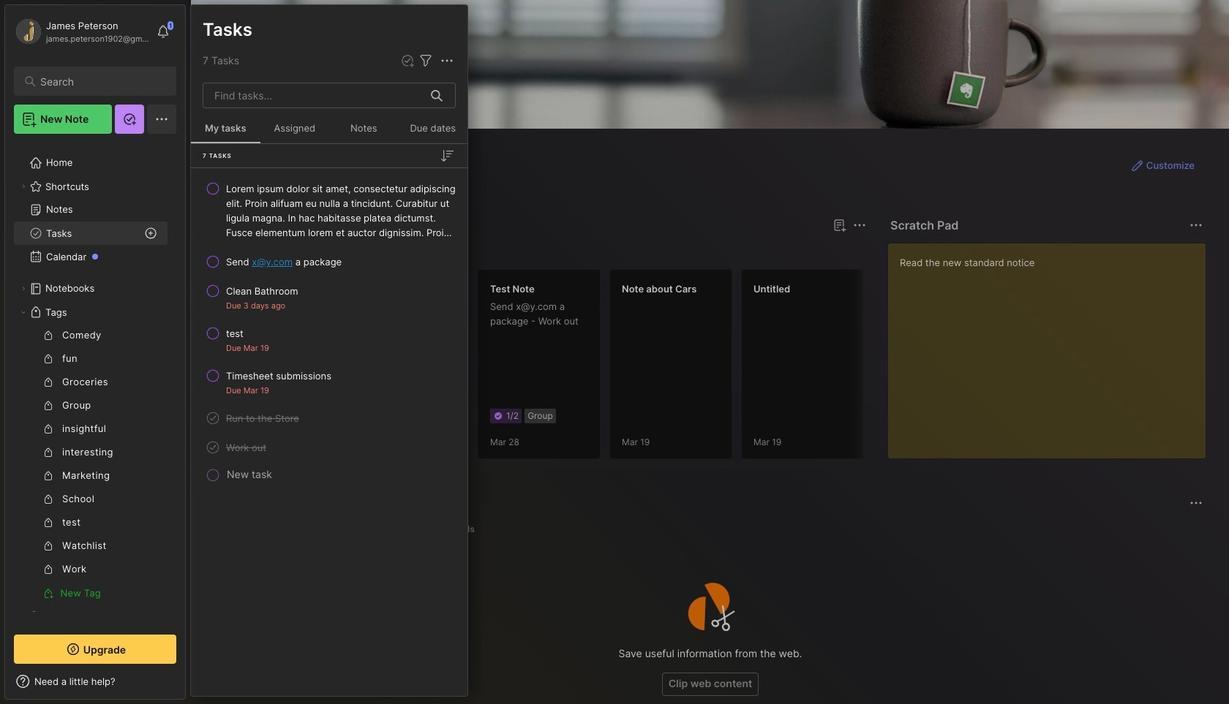Task type: describe. For each thing, give the bounding box(es) containing it.
sort options image
[[439, 147, 456, 165]]

new task image
[[400, 53, 415, 68]]

filter tasks image
[[417, 52, 435, 70]]

5 row from the top
[[197, 363, 462, 403]]

work out 6 cell
[[226, 441, 266, 455]]

6 row from the top
[[197, 406, 462, 432]]

2 row from the top
[[197, 249, 462, 275]]

lorem ipsum dolor sit amet, consectetur adipiscing elit. proin alifuam eu nulla a tincidunt. curabitur ut ligula magna. in hac habitasse platea dictumst. fusce elementum lorem et auctor dignissim. proin eget mi id urna euismod consectetur. pellentesque porttitor ac urna quis fermentum: 0 cell
[[226, 182, 456, 240]]

none search field inside main "element"
[[40, 72, 163, 90]]

1 row from the top
[[197, 176, 462, 246]]

2 tab list from the top
[[217, 521, 1201, 539]]

tree inside main "element"
[[5, 143, 185, 661]]

timesheet submissions 4 cell
[[226, 369, 332, 384]]

1 tab list from the top
[[217, 243, 865, 261]]

run to the store 5 cell
[[226, 411, 299, 426]]

more actions and view options image
[[439, 52, 456, 70]]

Search text field
[[40, 75, 163, 89]]

expand notebooks image
[[19, 285, 28, 294]]

clean bathroom 2 cell
[[226, 284, 298, 299]]

Account field
[[14, 17, 149, 46]]

send x@y.com a package 1 cell
[[226, 255, 342, 269]]

More actions and view options field
[[435, 52, 456, 70]]



Task type: vqa. For each thing, say whether or not it's contained in the screenshot.
More actions "icon"
no



Task type: locate. For each thing, give the bounding box(es) containing it.
group inside "tree"
[[14, 324, 168, 605]]

0 vertical spatial tab list
[[217, 243, 865, 261]]

expand tags image
[[19, 308, 28, 317]]

WHAT'S NEW field
[[5, 671, 185, 694]]

group
[[14, 324, 168, 605]]

tree
[[5, 143, 185, 661]]

main element
[[0, 0, 190, 705]]

row
[[197, 176, 462, 246], [197, 249, 462, 275], [197, 278, 462, 318], [197, 321, 462, 360], [197, 363, 462, 403], [197, 406, 462, 432], [197, 435, 462, 461]]

tab
[[217, 243, 260, 261], [266, 243, 326, 261], [217, 521, 273, 539], [441, 521, 482, 539]]

Sort options field
[[439, 147, 456, 165]]

3 row from the top
[[197, 278, 462, 318]]

Find tasks… text field
[[206, 83, 422, 108]]

None search field
[[40, 72, 163, 90]]

Start writing… text field
[[900, 244, 1206, 447]]

1 vertical spatial tab list
[[217, 521, 1201, 539]]

Filter tasks field
[[417, 52, 435, 70]]

click to collapse image
[[185, 678, 196, 695]]

7 row from the top
[[197, 435, 462, 461]]

tab list
[[217, 243, 865, 261], [217, 521, 1201, 539]]

4 row from the top
[[197, 321, 462, 360]]

row group
[[191, 174, 468, 486], [214, 269, 1230, 469]]

test 3 cell
[[226, 327, 244, 341]]



